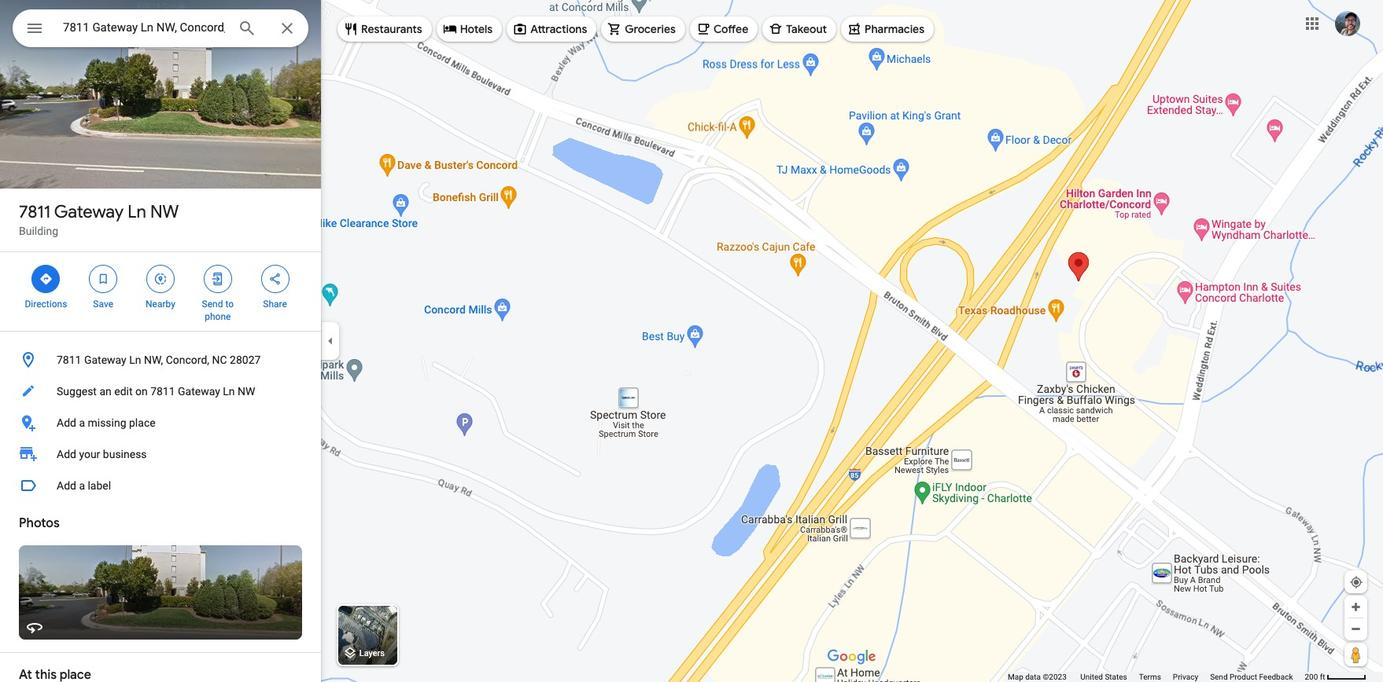 Task type: vqa. For each thing, say whether or not it's contained in the screenshot.
2nd a
yes



Task type: describe. For each thing, give the bounding box(es) containing it.
directions
[[25, 299, 67, 310]]

7811 gateway ln nw, concord, nc 28027 button
[[0, 345, 321, 376]]

7811 gateway ln nw main content
[[0, 0, 321, 683]]

edit
[[114, 386, 133, 398]]

groceries button
[[601, 10, 685, 48]]

collapse side panel image
[[322, 333, 339, 350]]

united states button
[[1080, 673, 1127, 683]]

on
[[135, 386, 148, 398]]

attractions
[[530, 22, 587, 36]]

send for send product feedback
[[1210, 673, 1228, 682]]

hotels button
[[436, 10, 502, 48]]

nw inside button
[[238, 386, 255, 398]]

place
[[129, 417, 155, 430]]

200 ft
[[1305, 673, 1325, 682]]


[[25, 17, 44, 39]]

terms
[[1139, 673, 1161, 682]]

ln for nw
[[128, 201, 146, 223]]

suggest an edit on 7811 gateway ln nw
[[57, 386, 255, 398]]

united
[[1080, 673, 1103, 682]]

add a missing place button
[[0, 408, 321, 439]]

gateway for nw
[[54, 201, 124, 223]]

gateway for nw,
[[84, 354, 126, 367]]

200
[[1305, 673, 1318, 682]]

28027
[[230, 354, 261, 367]]

 button
[[13, 9, 57, 50]]

an
[[99, 386, 112, 398]]

7811 gateway ln nw, concord, nc 28027
[[57, 354, 261, 367]]

200 ft button
[[1305, 673, 1367, 682]]

privacy button
[[1173, 673, 1198, 683]]

privacy
[[1173, 673, 1198, 682]]

label
[[88, 480, 111, 493]]

restaurants
[[361, 22, 422, 36]]

to
[[225, 299, 234, 310]]

nw inside 7811 gateway ln nw building
[[150, 201, 179, 223]]

hotels
[[460, 22, 493, 36]]

zoom in image
[[1350, 602, 1362, 614]]


[[211, 271, 225, 288]]

show your location image
[[1349, 576, 1363, 590]]

2 horizontal spatial 7811
[[150, 386, 175, 398]]

your
[[79, 448, 100, 461]]

ln for nw,
[[129, 354, 141, 367]]

add a label
[[57, 480, 111, 493]]

pharmacies
[[865, 22, 924, 36]]

footer inside google maps element
[[1008, 673, 1305, 683]]



Task type: locate. For each thing, give the bounding box(es) containing it.

[[153, 271, 168, 288]]

1 horizontal spatial nw
[[238, 386, 255, 398]]


[[96, 271, 110, 288]]

takeout
[[786, 22, 827, 36]]

coffee button
[[690, 10, 758, 48]]

map
[[1008, 673, 1023, 682]]

gateway up building
[[54, 201, 124, 223]]

gateway up "an"
[[84, 354, 126, 367]]

groceries
[[625, 22, 676, 36]]

1 vertical spatial 7811
[[57, 354, 81, 367]]

save
[[93, 299, 113, 310]]

ln inside 7811 gateway ln nw building
[[128, 201, 146, 223]]

add your business link
[[0, 439, 321, 470]]

nw down 28027
[[238, 386, 255, 398]]

suggest an edit on 7811 gateway ln nw button
[[0, 376, 321, 408]]

a for label
[[79, 480, 85, 493]]


[[268, 271, 282, 288]]

nw
[[150, 201, 179, 223], [238, 386, 255, 398]]

3 add from the top
[[57, 480, 76, 493]]

1 horizontal spatial 7811
[[57, 354, 81, 367]]

7811 for nw,
[[57, 354, 81, 367]]

feedback
[[1259, 673, 1293, 682]]

0 vertical spatial gateway
[[54, 201, 124, 223]]

a for missing
[[79, 417, 85, 430]]

actions for 7811 gateway ln nw region
[[0, 253, 321, 331]]

share
[[263, 299, 287, 310]]

0 horizontal spatial send
[[202, 299, 223, 310]]

send product feedback
[[1210, 673, 1293, 682]]

concord,
[[166, 354, 209, 367]]

add left your
[[57, 448, 76, 461]]

7811 Gateway Ln NW, Concord, NC 28027 field
[[13, 9, 308, 47]]

7811 for nw
[[19, 201, 50, 223]]

 search field
[[13, 9, 308, 50]]

add for add a missing place
[[57, 417, 76, 430]]

map data ©2023
[[1008, 673, 1069, 682]]

business
[[103, 448, 147, 461]]

google maps element
[[0, 0, 1383, 683]]

7811 inside 7811 gateway ln nw building
[[19, 201, 50, 223]]

1 vertical spatial gateway
[[84, 354, 126, 367]]

7811
[[19, 201, 50, 223], [57, 354, 81, 367], [150, 386, 175, 398]]

attractions button
[[507, 10, 597, 48]]

a
[[79, 417, 85, 430], [79, 480, 85, 493]]

0 horizontal spatial 7811
[[19, 201, 50, 223]]

send left product
[[1210, 673, 1228, 682]]

footer
[[1008, 673, 1305, 683]]

nearby
[[146, 299, 175, 310]]

ft
[[1320, 673, 1325, 682]]

ln
[[128, 201, 146, 223], [129, 354, 141, 367], [223, 386, 235, 398]]

add a label button
[[0, 470, 321, 502]]

2 vertical spatial ln
[[223, 386, 235, 398]]

7811 up suggest
[[57, 354, 81, 367]]

show street view coverage image
[[1345, 644, 1367, 667]]

1 a from the top
[[79, 417, 85, 430]]

1 vertical spatial ln
[[129, 354, 141, 367]]

0 vertical spatial 7811
[[19, 201, 50, 223]]

2 vertical spatial gateway
[[178, 386, 220, 398]]

2 a from the top
[[79, 480, 85, 493]]

1 horizontal spatial send
[[1210, 673, 1228, 682]]

7811 gateway ln nw building
[[19, 201, 179, 238]]

send up phone
[[202, 299, 223, 310]]

phone
[[205, 312, 231, 323]]


[[39, 271, 53, 288]]

1 vertical spatial add
[[57, 448, 76, 461]]

takeout button
[[763, 10, 836, 48]]

send
[[202, 299, 223, 310], [1210, 673, 1228, 682]]

0 vertical spatial add
[[57, 417, 76, 430]]

a left label
[[79, 480, 85, 493]]

1 vertical spatial nw
[[238, 386, 255, 398]]

send product feedback button
[[1210, 673, 1293, 683]]

gateway
[[54, 201, 124, 223], [84, 354, 126, 367], [178, 386, 220, 398]]

zoom out image
[[1350, 624, 1362, 636]]

2 vertical spatial add
[[57, 480, 76, 493]]

nw,
[[144, 354, 163, 367]]

0 horizontal spatial nw
[[150, 201, 179, 223]]

photos
[[19, 516, 60, 532]]

terms button
[[1139, 673, 1161, 683]]

pharmacies button
[[841, 10, 934, 48]]

layers
[[359, 649, 385, 660]]

building
[[19, 225, 58, 238]]

0 vertical spatial a
[[79, 417, 85, 430]]

send inside send to phone
[[202, 299, 223, 310]]

©2023
[[1043, 673, 1067, 682]]

7811 right "on"
[[150, 386, 175, 398]]

None field
[[63, 18, 225, 37]]

data
[[1025, 673, 1041, 682]]

0 vertical spatial send
[[202, 299, 223, 310]]

7811 up building
[[19, 201, 50, 223]]

missing
[[88, 417, 126, 430]]

none field inside 7811 gateway ln nw, concord, nc 28027 field
[[63, 18, 225, 37]]

add for add your business
[[57, 448, 76, 461]]

a left missing in the bottom of the page
[[79, 417, 85, 430]]

suggest
[[57, 386, 97, 398]]

united states
[[1080, 673, 1127, 682]]

coffee
[[714, 22, 748, 36]]

gateway down concord,
[[178, 386, 220, 398]]

add for add a label
[[57, 480, 76, 493]]

nw up the 
[[150, 201, 179, 223]]

add a missing place
[[57, 417, 155, 430]]

states
[[1105, 673, 1127, 682]]

product
[[1230, 673, 1257, 682]]

add down suggest
[[57, 417, 76, 430]]

footer containing map data ©2023
[[1008, 673, 1305, 683]]

0 vertical spatial ln
[[128, 201, 146, 223]]

add
[[57, 417, 76, 430], [57, 448, 76, 461], [57, 480, 76, 493]]

0 vertical spatial nw
[[150, 201, 179, 223]]

google account: cj baylor  
(christian.baylor@adept.ai) image
[[1335, 11, 1360, 36]]

send to phone
[[202, 299, 234, 323]]

add your business
[[57, 448, 147, 461]]

1 add from the top
[[57, 417, 76, 430]]

send for send to phone
[[202, 299, 223, 310]]

gateway inside 7811 gateway ln nw building
[[54, 201, 124, 223]]

2 vertical spatial 7811
[[150, 386, 175, 398]]

nc
[[212, 354, 227, 367]]

1 vertical spatial a
[[79, 480, 85, 493]]

add left label
[[57, 480, 76, 493]]

send inside 'button'
[[1210, 673, 1228, 682]]

2 add from the top
[[57, 448, 76, 461]]

restaurants button
[[338, 10, 432, 48]]

1 vertical spatial send
[[1210, 673, 1228, 682]]



